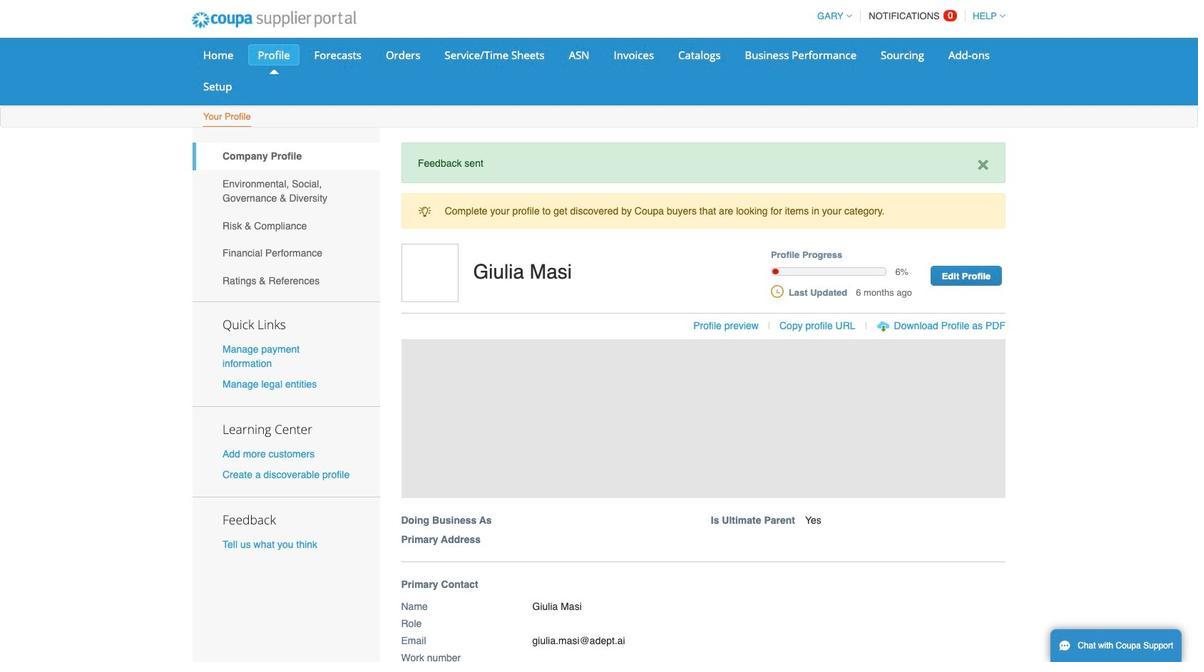 Task type: locate. For each thing, give the bounding box(es) containing it.
coupa supplier portal image
[[182, 2, 366, 38]]

giulia masi image
[[401, 244, 458, 303]]

background image
[[401, 339, 1006, 498]]

navigation
[[811, 2, 1006, 30]]

alert
[[401, 193, 1006, 229]]

banner
[[396, 244, 1021, 562]]



Task type: vqa. For each thing, say whether or not it's contained in the screenshot.
"giulia masi" image
yes



